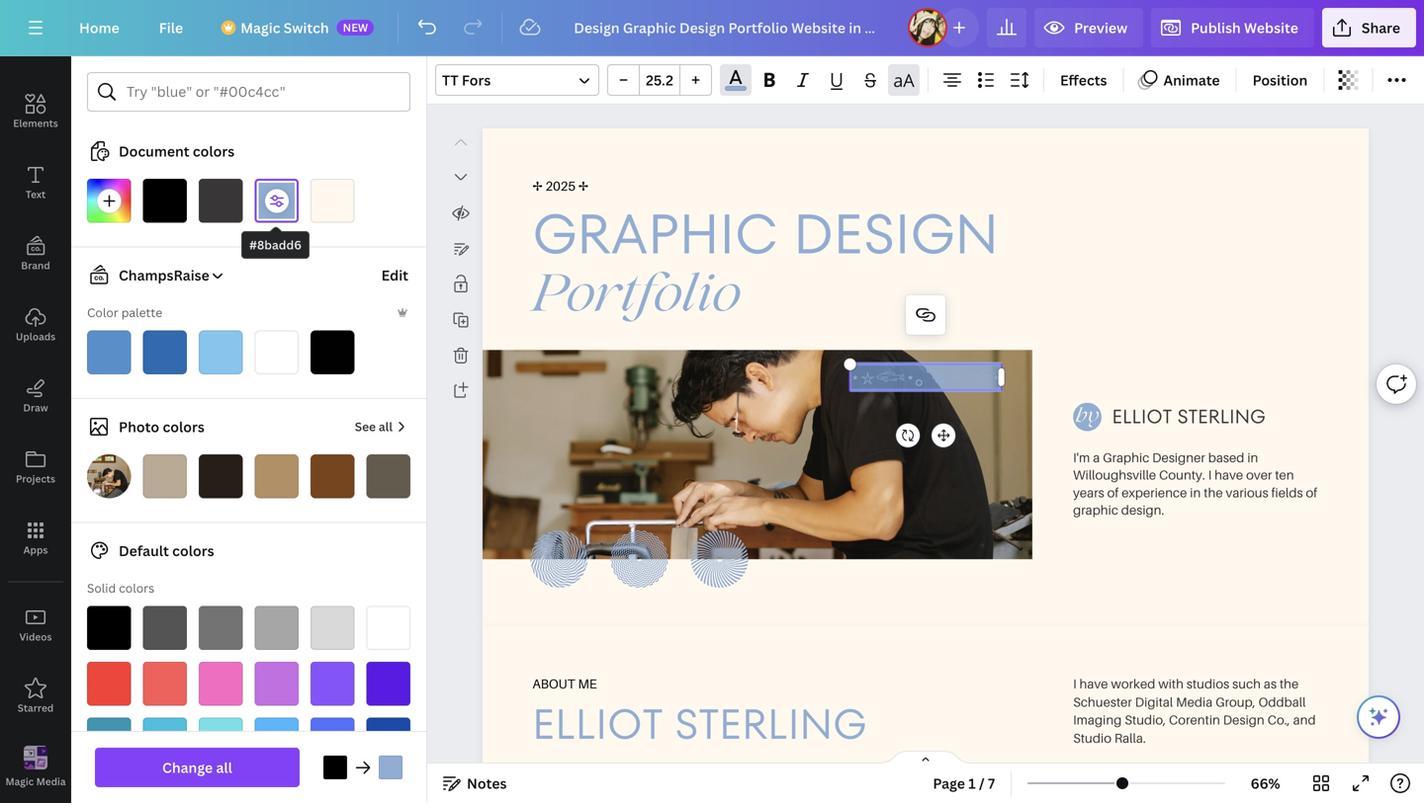 Task type: vqa. For each thing, say whether or not it's contained in the screenshot.
middle "delete"
no



Task type: locate. For each thing, give the bounding box(es) containing it.
uploads button
[[0, 290, 71, 361]]

various
[[1226, 485, 1268, 501]]

light gray #d9d9d9 image
[[311, 607, 355, 651]]

the left various
[[1204, 485, 1223, 501]]

color palette
[[87, 305, 162, 321]]

fields
[[1271, 485, 1303, 501]]

66% button
[[1233, 768, 1297, 800]]

#000000 image
[[323, 757, 347, 780], [323, 757, 347, 780]]

1 horizontal spatial have
[[1215, 468, 1243, 483]]

colors right default
[[172, 542, 214, 561]]

2 ✢ from the left
[[578, 178, 589, 194]]

apps button
[[0, 503, 71, 575]]

peach #ffbd59 image
[[311, 774, 355, 804], [311, 774, 355, 804]]

page 1 / 7 button
[[925, 768, 1003, 800]]

elliot
[[1112, 403, 1172, 430], [532, 695, 663, 754]]

graphic design
[[532, 195, 999, 273]]

1 horizontal spatial of
[[1306, 485, 1317, 501]]

i inside i have worked with studios such as the schuester digital media group, oddball imaging studio, corentin design co., and studio ralla.
[[1073, 677, 1077, 692]]

portfolio
[[532, 275, 740, 324]]

brand button
[[0, 219, 71, 290]]

2025
[[545, 178, 576, 194]]

#75c6ef image
[[199, 331, 243, 375], [199, 331, 243, 375]]

gray #737373 image
[[199, 607, 243, 651], [199, 607, 243, 651]]

0 vertical spatial magic
[[240, 18, 280, 37]]

1 horizontal spatial in
[[1247, 450, 1258, 466]]

/
[[979, 775, 985, 794]]

0 horizontal spatial #8badd6 image
[[255, 179, 299, 223]]

elliot for elliot sterling
[[1112, 403, 1172, 430]]

cobalt blue #004aad image
[[366, 718, 410, 762], [366, 718, 410, 762]]

0 vertical spatial graphic
[[532, 195, 778, 273]]

elliot right by
[[1112, 403, 1172, 430]]

all right see
[[379, 419, 393, 435]]

elliot down me
[[532, 695, 663, 754]]

pink #ff66c4 image
[[199, 663, 243, 707]]

dark turquoise #0097b2 image
[[87, 718, 131, 762], [87, 718, 131, 762]]

7
[[988, 775, 995, 794]]

0 vertical spatial i
[[1208, 468, 1212, 483]]

#bbaa92 image
[[143, 455, 187, 499], [143, 455, 187, 499]]

#166bb5 image
[[143, 331, 187, 375]]

have inside i have worked with studios such as the schuester digital media group, oddball imaging studio, corentin design co., and studio ralla.
[[1079, 677, 1108, 692]]

designer
[[1152, 450, 1205, 466]]

preview button
[[1035, 8, 1143, 47]]

co.,
[[1267, 713, 1290, 728]]

have up schuester
[[1079, 677, 1108, 692]]

new
[[343, 20, 368, 35]]

1 vertical spatial media
[[36, 776, 66, 789]]

graphic up portfolio
[[532, 195, 778, 273]]

i up schuester
[[1073, 677, 1077, 692]]

0 horizontal spatial all
[[216, 759, 232, 778]]

0 vertical spatial #8badd6 image
[[725, 86, 746, 91]]

0 vertical spatial have
[[1215, 468, 1243, 483]]

purple #8c52ff image
[[311, 663, 355, 707], [311, 663, 355, 707]]

switch
[[284, 18, 329, 37]]

lime #c1ff72 image
[[199, 774, 243, 804], [199, 774, 243, 804]]

media
[[1176, 695, 1213, 710], [36, 776, 66, 789]]

publish website button
[[1151, 8, 1314, 47]]

#8badd6 image up the #8badd6
[[255, 179, 299, 223]]

solid colors
[[87, 580, 154, 597]]

pink #ff66c4 image
[[199, 663, 243, 707]]

county.
[[1159, 468, 1205, 483]]

#271e18 image
[[199, 455, 243, 499], [199, 455, 243, 499]]

1 vertical spatial elliot
[[532, 695, 663, 754]]

0 vertical spatial media
[[1176, 695, 1213, 710]]

add a new color image
[[87, 179, 131, 223], [87, 179, 131, 223]]

#8badd6 image
[[725, 86, 746, 91], [255, 179, 299, 223], [379, 757, 402, 780], [379, 757, 402, 780]]

white #ffffff image
[[366, 607, 410, 651], [366, 607, 410, 651]]

design.
[[1121, 503, 1164, 518]]

0 horizontal spatial i
[[1073, 677, 1077, 692]]

1 vertical spatial have
[[1079, 677, 1108, 692]]

the right as at the right bottom of the page
[[1280, 677, 1299, 692]]

in up over
[[1247, 450, 1258, 466]]

fors
[[462, 71, 491, 89]]

projects
[[16, 473, 55, 486]]

colors right solid
[[119, 580, 154, 597]]

magic inside magic media button
[[5, 776, 34, 789]]

violet #5e17eb image
[[366, 663, 410, 707]]

notes button
[[435, 768, 515, 800]]

1 horizontal spatial i
[[1208, 468, 1212, 483]]

position button
[[1245, 64, 1316, 96]]

1 horizontal spatial the
[[1280, 677, 1299, 692]]

magic down starred
[[5, 776, 34, 789]]

worked
[[1111, 677, 1155, 692]]

all for see all
[[379, 419, 393, 435]]

#7c4214 image
[[311, 455, 355, 499], [311, 455, 355, 499]]

all inside button
[[379, 419, 393, 435]]

1 vertical spatial all
[[216, 759, 232, 778]]

magic inside main menu bar
[[240, 18, 280, 37]]

all right the change
[[216, 759, 232, 778]]

⋆⭒𓆟⋆｡˚𖦹𓆜✩⋆ text field
[[850, 362, 1001, 393]]

#8badd6 image down design title text field
[[725, 86, 746, 91]]

1 vertical spatial the
[[1280, 677, 1299, 692]]

change all button
[[95, 749, 300, 788]]

black #000000 image
[[87, 607, 131, 651], [87, 607, 131, 651]]

1 horizontal spatial design
[[793, 195, 999, 273]]

default
[[119, 542, 169, 561]]

1 vertical spatial i
[[1073, 677, 1077, 692]]

0 horizontal spatial the
[[1204, 485, 1223, 501]]

group
[[607, 64, 712, 96]]

graphic
[[1073, 503, 1118, 518]]

✢ left 2025
[[532, 178, 543, 194]]

design inside button
[[19, 45, 52, 59]]

turquoise blue #5ce1e6 image
[[199, 718, 243, 762], [199, 718, 243, 762]]

home link
[[63, 8, 135, 47]]

main menu bar
[[0, 0, 1424, 56]]

videos button
[[0, 590, 71, 662]]

2 vertical spatial design
[[1223, 713, 1265, 728]]

website
[[1244, 18, 1298, 37]]

see all
[[355, 419, 393, 435]]

i have worked with studios such as the schuester digital media group, oddball imaging studio, corentin design co., and studio ralla.
[[1073, 677, 1316, 746]]

#010101 image
[[311, 331, 355, 375], [311, 331, 355, 375]]

#8badd6 image
[[725, 86, 746, 91], [255, 179, 299, 223]]

colors
[[193, 142, 235, 161], [163, 418, 205, 437], [172, 542, 214, 561], [119, 580, 154, 597]]

1 horizontal spatial magic
[[240, 18, 280, 37]]

⋆⭒𓆟⋆｡˚𖦹𓆜✩⋆
[[850, 362, 1001, 393]]

in down county.
[[1190, 485, 1201, 501]]

grass green #7ed957 image
[[143, 774, 187, 804], [143, 774, 187, 804]]

bright red #ff3131 image
[[87, 663, 131, 707], [87, 663, 131, 707]]

effects button
[[1052, 64, 1115, 96]]

based
[[1208, 450, 1244, 466]]

oddball
[[1259, 695, 1306, 710]]

green #00bf63 image
[[87, 774, 131, 804], [87, 774, 131, 804]]

0 horizontal spatial design
[[19, 45, 52, 59]]

#fff8ed image
[[311, 179, 355, 223]]

violet #5e17eb image
[[366, 663, 410, 707]]

media inside i have worked with studios such as the schuester digital media group, oddball imaging studio, corentin design co., and studio ralla.
[[1176, 695, 1213, 710]]

1 horizontal spatial ✢
[[578, 178, 589, 194]]

dark gray #545454 image
[[143, 607, 187, 651], [143, 607, 187, 651]]

1 vertical spatial graphic
[[1103, 450, 1149, 466]]

in
[[1247, 450, 1258, 466], [1190, 485, 1201, 501]]

home
[[79, 18, 119, 37]]

aqua blue #0cc0df image
[[143, 718, 187, 762]]

schuester
[[1073, 695, 1132, 710]]

0 horizontal spatial elliot
[[532, 695, 663, 754]]

position
[[1253, 71, 1308, 89]]

1 horizontal spatial media
[[1176, 695, 1213, 710]]

graphic up willoughsville in the right of the page
[[1103, 450, 1149, 466]]

1 horizontal spatial elliot
[[1112, 403, 1172, 430]]

media down starred
[[36, 776, 66, 789]]

coral red #ff5757 image
[[143, 663, 187, 707]]

colors right photo
[[163, 418, 205, 437]]

magic left the switch
[[240, 18, 280, 37]]

i inside i'm a graphic designer based in willoughsville county. i have over ten years of experience in the various fields of graphic design.
[[1208, 468, 1212, 483]]

share
[[1362, 18, 1400, 37]]

0 horizontal spatial ✢
[[532, 178, 543, 194]]

publish website
[[1191, 18, 1298, 37]]

magenta #cb6ce6 image
[[255, 663, 299, 707]]

1 vertical spatial magic
[[5, 776, 34, 789]]

of down willoughsville in the right of the page
[[1107, 485, 1119, 501]]

animate
[[1163, 71, 1220, 89]]

photo colors
[[119, 418, 205, 437]]

all inside button
[[216, 759, 232, 778]]

the inside i have worked with studios such as the schuester digital media group, oddball imaging studio, corentin design co., and studio ralla.
[[1280, 677, 1299, 692]]

media up the corentin
[[1176, 695, 1213, 710]]

2 horizontal spatial design
[[1223, 713, 1265, 728]]

file
[[159, 18, 183, 37]]

magic for magic media
[[5, 776, 34, 789]]

0 vertical spatial the
[[1204, 485, 1223, 501]]

colors for document colors
[[193, 142, 235, 161]]

magenta #cb6ce6 image
[[255, 663, 299, 707]]

0 horizontal spatial have
[[1079, 677, 1108, 692]]

1 vertical spatial in
[[1190, 485, 1201, 501]]

0 horizontal spatial media
[[36, 776, 66, 789]]

1 ✢ from the left
[[532, 178, 543, 194]]

solid
[[87, 580, 116, 597]]

aqua blue #0cc0df image
[[143, 718, 187, 762]]

0 horizontal spatial of
[[1107, 485, 1119, 501]]

have inside i'm a graphic designer based in willoughsville county. i have over ten years of experience in the various fields of graphic design.
[[1215, 468, 1243, 483]]

i down based
[[1208, 468, 1212, 483]]

share button
[[1322, 8, 1416, 47]]

effects
[[1060, 71, 1107, 89]]

✢ right 2025
[[578, 178, 589, 194]]

colors up #393636 icon
[[193, 142, 235, 161]]

edit
[[381, 266, 408, 285]]

1 horizontal spatial #8badd6 image
[[725, 86, 746, 91]]

1 horizontal spatial graphic
[[1103, 450, 1149, 466]]

champsraise
[[119, 266, 209, 285]]

elements button
[[0, 76, 71, 147]]

have
[[1215, 468, 1243, 483], [1079, 677, 1108, 692]]

magic
[[240, 18, 280, 37], [5, 776, 34, 789]]

draw
[[23, 401, 48, 415]]

of right "fields"
[[1306, 485, 1317, 501]]

have down based
[[1215, 468, 1243, 483]]

0 vertical spatial design
[[19, 45, 52, 59]]

i
[[1208, 468, 1212, 483], [1073, 677, 1077, 692]]

#000000 image
[[143, 179, 187, 223], [143, 179, 187, 223]]

magic media
[[5, 776, 66, 789]]

by
[[1076, 408, 1099, 427]]

#4890cd image
[[87, 331, 131, 375], [87, 331, 131, 375]]

1 horizontal spatial all
[[379, 419, 393, 435]]

design inside i have worked with studios such as the schuester digital media group, oddball imaging studio, corentin design co., and studio ralla.
[[1223, 713, 1265, 728]]

0 horizontal spatial magic
[[5, 776, 34, 789]]

#b78f61 image
[[255, 455, 299, 499], [255, 455, 299, 499]]

2 of from the left
[[1306, 485, 1317, 501]]

1 of from the left
[[1107, 485, 1119, 501]]

draw button
[[0, 361, 71, 432]]

1
[[968, 775, 976, 794]]

orange #ff914d image
[[366, 774, 410, 804], [366, 774, 410, 804]]

0 vertical spatial elliot
[[1112, 403, 1172, 430]]

0 vertical spatial all
[[379, 419, 393, 435]]

yellow #ffde59 image
[[255, 774, 299, 804], [255, 774, 299, 804]]



Task type: describe. For each thing, give the bounding box(es) containing it.
all for change all
[[216, 759, 232, 778]]

#655b4d image
[[366, 455, 410, 499]]

graphic inside i'm a graphic designer based in willoughsville county. i have over ten years of experience in the various fields of graphic design.
[[1103, 450, 1149, 466]]

#ffffff image
[[255, 331, 299, 375]]

imaging
[[1073, 713, 1122, 728]]

royal blue #5271ff image
[[311, 718, 355, 762]]

i'm a graphic designer based in willoughsville county. i have over ten years of experience in the various fields of graphic design.
[[1073, 450, 1317, 518]]

with
[[1158, 677, 1184, 692]]

notes
[[467, 775, 507, 794]]

light gray #d9d9d9 image
[[311, 607, 355, 651]]

show pages image
[[878, 751, 973, 766]]

color
[[87, 305, 118, 321]]

sterling
[[675, 695, 867, 754]]

see all button
[[353, 407, 410, 447]]

publish
[[1191, 18, 1241, 37]]

ten
[[1275, 468, 1294, 483]]

studio,
[[1125, 713, 1166, 728]]

document colors
[[119, 142, 235, 161]]

over
[[1246, 468, 1272, 483]]

magic for magic switch
[[240, 18, 280, 37]]

#393636 image
[[199, 179, 243, 223]]

elements
[[13, 117, 58, 130]]

colors for photo colors
[[163, 418, 205, 437]]

animate button
[[1132, 64, 1228, 96]]

corentin
[[1169, 713, 1220, 728]]

starred
[[18, 702, 54, 715]]

royal blue #5271ff image
[[311, 718, 355, 762]]

as
[[1264, 677, 1277, 692]]

tt fors button
[[435, 64, 599, 96]]

#8badd6
[[249, 237, 302, 253]]

magic switch
[[240, 18, 329, 37]]

see
[[355, 419, 376, 435]]

starred button
[[0, 662, 71, 733]]

years
[[1073, 485, 1104, 501]]

#fff8ed image
[[311, 179, 355, 223]]

66%
[[1251, 775, 1280, 794]]

– – number field
[[646, 71, 673, 89]]

1 vertical spatial #8badd6 image
[[255, 179, 299, 223]]

0 horizontal spatial in
[[1190, 485, 1201, 501]]

edit button
[[379, 256, 410, 295]]

elliot sterling
[[532, 695, 867, 754]]

page
[[933, 775, 965, 794]]

#166bb5 image
[[143, 331, 187, 375]]

such
[[1232, 677, 1261, 692]]

change
[[162, 759, 213, 778]]

document
[[119, 142, 189, 161]]

design button
[[0, 5, 71, 76]]

✢ 2025 ✢
[[532, 178, 589, 194]]

canva assistant image
[[1367, 706, 1390, 730]]

studio
[[1073, 731, 1112, 746]]

0 vertical spatial in
[[1247, 450, 1258, 466]]

experience
[[1122, 485, 1187, 501]]

colors for solid colors
[[119, 580, 154, 597]]

file button
[[143, 8, 199, 47]]

videos
[[19, 631, 52, 644]]

about
[[532, 677, 575, 692]]

colors for default colors
[[172, 542, 214, 561]]

gray #a6a6a6 image
[[255, 607, 299, 651]]

magic media button
[[0, 733, 71, 804]]

and
[[1293, 713, 1316, 728]]

me
[[578, 677, 597, 692]]

studios
[[1187, 677, 1229, 692]]

#655b4d image
[[366, 455, 410, 499]]

change all
[[162, 759, 232, 778]]

apps
[[23, 544, 48, 557]]

gray #a6a6a6 image
[[255, 607, 299, 651]]

champsraise button
[[79, 264, 225, 287]]

Design title text field
[[558, 8, 900, 47]]

#393636 image
[[199, 179, 243, 223]]

light blue #38b6ff image
[[255, 718, 299, 762]]

i'm
[[1073, 450, 1090, 466]]

Try "blue" or "#00c4cc" search field
[[127, 73, 398, 111]]

a
[[1093, 450, 1100, 466]]

digital
[[1135, 695, 1173, 710]]

tt fors
[[442, 71, 491, 89]]

ralla.
[[1114, 731, 1146, 746]]

0 horizontal spatial graphic
[[532, 195, 778, 273]]

willoughsville
[[1073, 468, 1156, 483]]

brand
[[21, 259, 50, 272]]

projects button
[[0, 432, 71, 503]]

elliot for elliot sterling
[[532, 695, 663, 754]]

text
[[26, 188, 46, 201]]

sterling
[[1177, 403, 1265, 430]]

1 vertical spatial design
[[793, 195, 999, 273]]

about me
[[532, 677, 597, 692]]

text button
[[0, 147, 71, 219]]

uploads
[[16, 330, 56, 344]]

#ffffff image
[[255, 331, 299, 375]]

default colors
[[119, 542, 214, 561]]

coral red #ff5757 image
[[143, 663, 187, 707]]

palette
[[121, 305, 162, 321]]

side panel tab list
[[0, 5, 71, 804]]

group,
[[1216, 695, 1256, 710]]

elliot sterling
[[1112, 403, 1265, 430]]

light blue #38b6ff image
[[255, 718, 299, 762]]

media inside button
[[36, 776, 66, 789]]

the inside i'm a graphic designer based in willoughsville county. i have over ten years of experience in the various fields of graphic design.
[[1204, 485, 1223, 501]]



